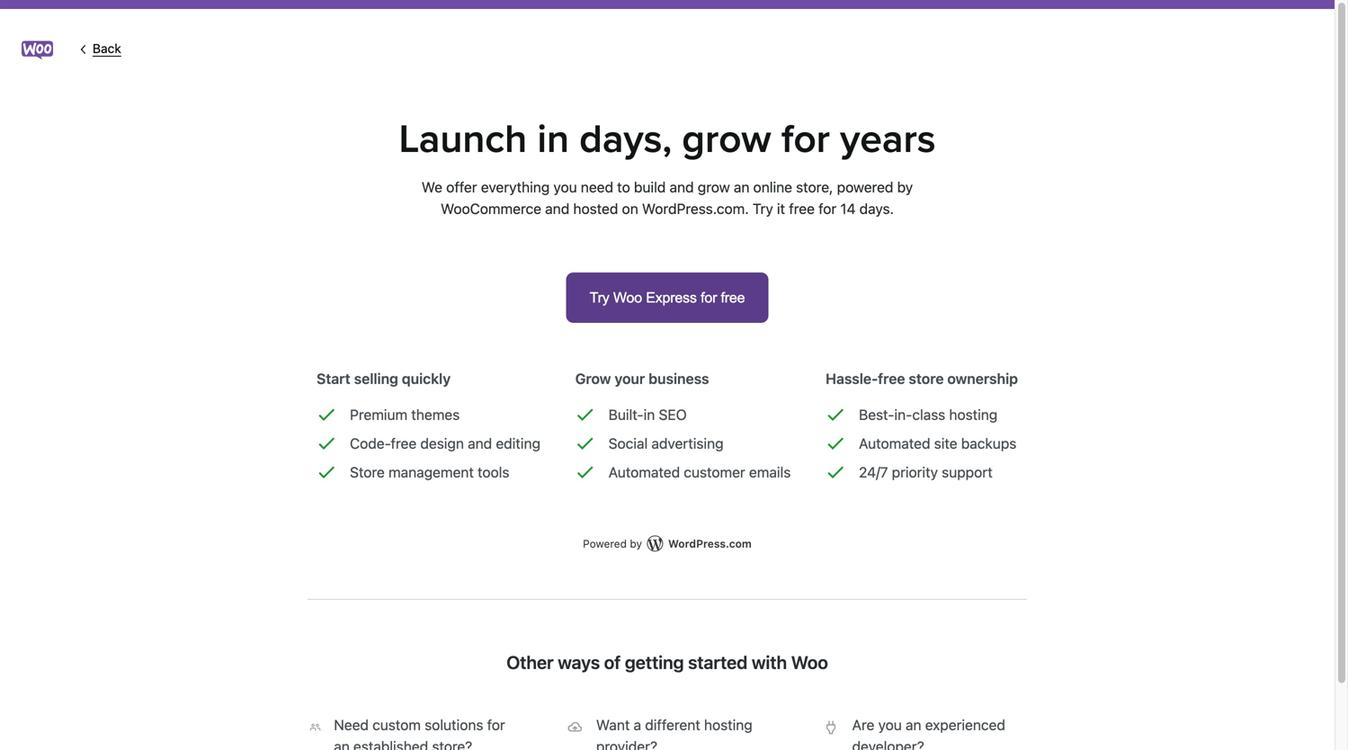 Task type: describe. For each thing, give the bounding box(es) containing it.
in for launch
[[537, 116, 569, 163]]

powered
[[583, 538, 627, 550]]

built-in seo
[[609, 406, 687, 423]]

offer
[[446, 179, 477, 196]]

grow
[[575, 370, 611, 387]]

store?
[[432, 738, 472, 750]]

try inside we offer everything you need to build and grow an online store, powered by woocommerce and hosted on wordpress.com. try it free for 14 days.
[[753, 200, 773, 217]]

by inside we offer everything you need to build and grow an online store, powered by woocommerce and hosted on wordpress.com. try it free for 14 days.
[[897, 179, 913, 196]]

are you an experienced developer?
[[852, 717, 1006, 750]]

try inside button
[[590, 289, 610, 306]]

launch in days, grow for years
[[399, 116, 936, 163]]

in for built-
[[644, 406, 655, 423]]

custom
[[373, 717, 421, 734]]

want
[[596, 717, 630, 734]]

grow inside we offer everything you need to build and grow an online store, powered by woocommerce and hosted on wordpress.com. try it free for 14 days.
[[698, 179, 730, 196]]

experienced
[[925, 717, 1006, 734]]

customer
[[684, 464, 746, 481]]

quickly
[[402, 370, 451, 387]]

best-
[[859, 406, 895, 423]]

store,
[[796, 179, 833, 196]]

back
[[93, 41, 121, 56]]

hosted
[[573, 200, 618, 217]]

premium themes
[[350, 406, 460, 423]]

everything
[[481, 179, 550, 196]]

for inside need custom solutions for an established store?
[[487, 717, 505, 734]]

need
[[581, 179, 614, 196]]

grow your business
[[575, 370, 709, 387]]

you inside the are you an experienced developer?
[[879, 717, 902, 734]]

we offer everything you need to build and grow an online store, powered by woocommerce and hosted on wordpress.com. try it free for 14 days.
[[422, 179, 913, 217]]

1 horizontal spatial and
[[545, 200, 570, 217]]

store management tools
[[350, 464, 510, 481]]

free down premium themes
[[391, 435, 417, 452]]

provider?
[[596, 738, 658, 750]]

started
[[688, 652, 748, 673]]

emails
[[749, 464, 791, 481]]

free inside we offer everything you need to build and grow an online store, powered by woocommerce and hosted on wordpress.com. try it free for 14 days.
[[789, 200, 815, 217]]

try woo express for free
[[590, 289, 745, 306]]

code-free design and editing
[[350, 435, 541, 452]]

backups
[[961, 435, 1017, 452]]

1 horizontal spatial woo
[[791, 652, 828, 673]]

ownership
[[948, 370, 1018, 387]]

24/7
[[859, 464, 888, 481]]

store
[[350, 464, 385, 481]]

woo inside button
[[613, 289, 642, 306]]

an inside we offer everything you need to build and grow an online store, powered by woocommerce and hosted on wordpress.com. try it free for 14 days.
[[734, 179, 750, 196]]

with
[[752, 652, 787, 673]]

different
[[645, 717, 701, 734]]

social
[[609, 435, 648, 452]]

for inside we offer everything you need to build and grow an online store, powered by woocommerce and hosted on wordpress.com. try it free for 14 days.
[[819, 200, 837, 217]]

express
[[646, 289, 697, 306]]

online
[[753, 179, 793, 196]]

site
[[934, 435, 958, 452]]



Task type: locate. For each thing, give the bounding box(es) containing it.
14
[[841, 200, 856, 217]]

powered
[[837, 179, 894, 196]]

free inside button
[[721, 289, 745, 306]]

need
[[334, 717, 369, 734]]

1 horizontal spatial hosting
[[949, 406, 998, 423]]

established
[[354, 738, 428, 750]]

2 vertical spatial and
[[468, 435, 492, 452]]

automated
[[859, 435, 931, 452], [609, 464, 680, 481]]

0 vertical spatial and
[[670, 179, 694, 196]]

launch
[[399, 116, 527, 163]]

woocommerce
[[441, 200, 542, 217]]

in-
[[895, 406, 913, 423]]

1 vertical spatial hosting
[[704, 717, 753, 734]]

woo
[[613, 289, 642, 306], [791, 652, 828, 673]]

1 horizontal spatial automated
[[859, 435, 931, 452]]

solutions
[[425, 717, 483, 734]]

1 horizontal spatial in
[[644, 406, 655, 423]]

hosting right different
[[704, 717, 753, 734]]

years
[[840, 116, 936, 163]]

developer?
[[852, 738, 925, 750]]

your
[[615, 370, 645, 387]]

best-in-class hosting
[[859, 406, 998, 423]]

woo left express
[[613, 289, 642, 306]]

1 horizontal spatial you
[[879, 717, 902, 734]]

themes
[[411, 406, 460, 423]]

2 horizontal spatial and
[[670, 179, 694, 196]]

1 vertical spatial by
[[630, 538, 642, 550]]

for inside button
[[701, 289, 717, 306]]

0 vertical spatial an
[[734, 179, 750, 196]]

0 vertical spatial by
[[897, 179, 913, 196]]

by right powered
[[630, 538, 642, 550]]

back link
[[75, 40, 165, 58]]

of
[[604, 652, 621, 673]]

grow up online
[[682, 116, 772, 163]]

store
[[909, 370, 944, 387]]

0 horizontal spatial and
[[468, 435, 492, 452]]

in
[[537, 116, 569, 163], [644, 406, 655, 423]]

0 vertical spatial try
[[753, 200, 773, 217]]

2 horizontal spatial an
[[906, 717, 922, 734]]

hosting up backups
[[949, 406, 998, 423]]

in up everything
[[537, 116, 569, 163]]

hosting inside want a different hosting provider?
[[704, 717, 753, 734]]

0 vertical spatial automated
[[859, 435, 931, 452]]

and
[[670, 179, 694, 196], [545, 200, 570, 217], [468, 435, 492, 452]]

seo
[[659, 406, 687, 423]]

an
[[734, 179, 750, 196], [906, 717, 922, 734], [334, 738, 350, 750]]

try left express
[[590, 289, 610, 306]]

other
[[507, 652, 554, 673]]

a
[[634, 717, 641, 734]]

automated for automated site backups
[[859, 435, 931, 452]]

1 vertical spatial automated
[[609, 464, 680, 481]]

try left it
[[753, 200, 773, 217]]

0 horizontal spatial an
[[334, 738, 350, 750]]

automated down the in-
[[859, 435, 931, 452]]

0 horizontal spatial in
[[537, 116, 569, 163]]

1 horizontal spatial by
[[897, 179, 913, 196]]

automated down social
[[609, 464, 680, 481]]

hosting for best-in-class hosting
[[949, 406, 998, 423]]

1 vertical spatial in
[[644, 406, 655, 423]]

you
[[554, 179, 577, 196], [879, 717, 902, 734]]

free right express
[[721, 289, 745, 306]]

an up developer?
[[906, 717, 922, 734]]

hosting
[[949, 406, 998, 423], [704, 717, 753, 734]]

and left hosted at left
[[545, 200, 570, 217]]

for right express
[[701, 289, 717, 306]]

try
[[753, 200, 773, 217], [590, 289, 610, 306]]

tools
[[478, 464, 510, 481]]

free
[[789, 200, 815, 217], [721, 289, 745, 306], [878, 370, 905, 387], [391, 435, 417, 452]]

priority
[[892, 464, 938, 481]]

getting
[[625, 652, 684, 673]]

1 horizontal spatial try
[[753, 200, 773, 217]]

automated site backups
[[859, 435, 1017, 452]]

build
[[634, 179, 666, 196]]

for left 14
[[819, 200, 837, 217]]

and up tools
[[468, 435, 492, 452]]

1 vertical spatial an
[[906, 717, 922, 734]]

an inside need custom solutions for an established store?
[[334, 738, 350, 750]]

you up developer?
[[879, 717, 902, 734]]

1 vertical spatial and
[[545, 200, 570, 217]]

0 vertical spatial in
[[537, 116, 569, 163]]

0 horizontal spatial automated
[[609, 464, 680, 481]]

grow up wordpress.com.
[[698, 179, 730, 196]]

1 vertical spatial woo
[[791, 652, 828, 673]]

by
[[897, 179, 913, 196], [630, 538, 642, 550]]

on
[[622, 200, 638, 217]]

1 vertical spatial grow
[[698, 179, 730, 196]]

selling
[[354, 370, 398, 387]]

0 horizontal spatial woo
[[613, 289, 642, 306]]

premium
[[350, 406, 408, 423]]

and up wordpress.com.
[[670, 179, 694, 196]]

design
[[420, 435, 464, 452]]

you inside we offer everything you need to build and grow an online store, powered by woocommerce and hosted on wordpress.com. try it free for 14 days.
[[554, 179, 577, 196]]

1 vertical spatial try
[[590, 289, 610, 306]]

wordpress.com
[[668, 538, 752, 550]]

0 vertical spatial woo
[[613, 289, 642, 306]]

social advertising
[[609, 435, 724, 452]]

business
[[649, 370, 709, 387]]

you left the need on the top left
[[554, 179, 577, 196]]

an left online
[[734, 179, 750, 196]]

hassle-
[[826, 370, 878, 387]]

try woo express for free button
[[566, 273, 769, 323]]

powered by
[[583, 538, 642, 550]]

hosting for want a different hosting provider?
[[704, 717, 753, 734]]

wordpress.com link
[[668, 538, 752, 550]]

code-
[[350, 435, 391, 452]]

an inside the are you an experienced developer?
[[906, 717, 922, 734]]

built-
[[609, 406, 644, 423]]

automated customer emails
[[609, 464, 791, 481]]

0 vertical spatial you
[[554, 179, 577, 196]]

need custom solutions for an established store?
[[334, 717, 505, 750]]

1 horizontal spatial an
[[734, 179, 750, 196]]

are
[[852, 717, 875, 734]]

ways
[[558, 652, 600, 673]]

0 horizontal spatial try
[[590, 289, 610, 306]]

wordpress.com.
[[642, 200, 749, 217]]

to
[[617, 179, 630, 196]]

by right the 'powered'
[[897, 179, 913, 196]]

days.
[[860, 200, 894, 217]]

editing
[[496, 435, 541, 452]]

grow
[[682, 116, 772, 163], [698, 179, 730, 196]]

class
[[913, 406, 946, 423]]

woo right with
[[791, 652, 828, 673]]

0 horizontal spatial you
[[554, 179, 577, 196]]

start selling quickly
[[317, 370, 451, 387]]

for up store,
[[782, 116, 830, 163]]

2 vertical spatial an
[[334, 738, 350, 750]]

start
[[317, 370, 351, 387]]

want a different hosting provider?
[[596, 717, 753, 750]]

hassle-free store ownership
[[826, 370, 1018, 387]]

advertising
[[652, 435, 724, 452]]

0 horizontal spatial by
[[630, 538, 642, 550]]

for right solutions
[[487, 717, 505, 734]]

other ways of getting started with woo
[[507, 652, 828, 673]]

an down the need
[[334, 738, 350, 750]]

0 horizontal spatial hosting
[[704, 717, 753, 734]]

automated for automated customer emails
[[609, 464, 680, 481]]

24/7 priority support
[[859, 464, 993, 481]]

support
[[942, 464, 993, 481]]

free left store
[[878, 370, 905, 387]]

free right it
[[789, 200, 815, 217]]

0 vertical spatial grow
[[682, 116, 772, 163]]

0 vertical spatial hosting
[[949, 406, 998, 423]]

1 vertical spatial you
[[879, 717, 902, 734]]

management
[[389, 464, 474, 481]]

days,
[[580, 116, 672, 163]]

it
[[777, 200, 785, 217]]

in left the seo
[[644, 406, 655, 423]]

we
[[422, 179, 443, 196]]



Task type: vqa. For each thing, say whether or not it's contained in the screenshot.
SEARCH Icon
no



